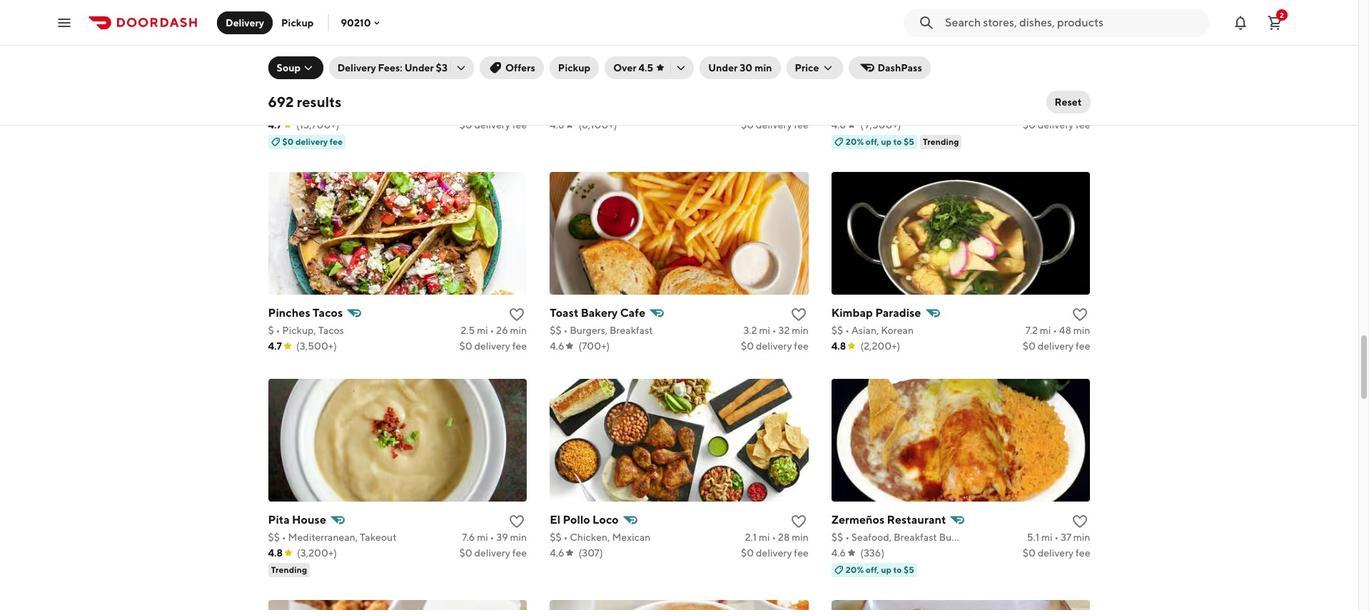 Task type: describe. For each thing, give the bounding box(es) containing it.
2.5
[[461, 325, 475, 336]]

restaurant
[[887, 513, 947, 527]]

4.7 for pinches tacos
[[268, 340, 282, 352]]

$$ • bakery, sandwiches
[[268, 103, 378, 115]]

over 4.5 button
[[605, 56, 694, 79]]

(307)
[[579, 547, 603, 559]]

click to add this store to your saved list image up "5.2 mi • 45 min"
[[1072, 85, 1089, 102]]

7.2 mi • 48 min
[[1026, 325, 1091, 336]]

4.6 for el pollo loco
[[550, 547, 564, 559]]

30
[[740, 62, 753, 74]]

$$ for kimbap paradise
[[832, 325, 844, 336]]

7.6 mi • 39 min
[[462, 532, 527, 543]]

pita house
[[268, 513, 326, 527]]

fee for gjusta
[[513, 119, 527, 130]]

seafood,
[[852, 532, 892, 543]]

$$ • mediterranean, takeout
[[268, 532, 397, 543]]

692 results
[[268, 94, 342, 110]]

2 20% off, up to $5 from the top
[[846, 565, 915, 575]]

offers button
[[480, 56, 544, 79]]

1 up from the top
[[881, 136, 892, 147]]

sandwiches
[[324, 103, 378, 115]]

4.6 left (9,500+)
[[832, 119, 846, 130]]

48
[[1060, 325, 1072, 336]]

delivery for el pollo loco
[[756, 547, 792, 559]]

$$ for zermeños restaurant
[[832, 532, 844, 543]]

breakfast for restaurant
[[894, 532, 937, 543]]

delivery for gjusta
[[474, 119, 511, 130]]

chicken,
[[570, 532, 610, 543]]

fee for zermeños restaurant
[[1076, 547, 1091, 559]]

1 under from the left
[[405, 62, 434, 74]]

4.6 left (6,100+)
[[550, 119, 564, 130]]

$$ • chicken, mexican
[[550, 532, 651, 543]]

click to add this store to your saved list image for kimbap paradise
[[1072, 306, 1089, 323]]

pickup,
[[282, 325, 316, 336]]

min for pita house
[[510, 532, 527, 543]]

1 horizontal spatial trending
[[923, 136, 959, 147]]

(13,700+)
[[296, 119, 340, 130]]

price button
[[787, 56, 844, 79]]

mi for el pollo loco
[[759, 532, 770, 543]]

• down the toast
[[564, 325, 568, 336]]

$$ for el pollo loco
[[550, 532, 562, 543]]

$$ • burgers, breakfast
[[550, 325, 653, 336]]

• right the $
[[276, 325, 280, 336]]

fee for el pollo loco
[[794, 547, 809, 559]]

7.2
[[1026, 325, 1038, 336]]

28
[[778, 532, 790, 543]]

korean
[[881, 325, 914, 336]]

price
[[795, 62, 819, 74]]

over
[[614, 62, 637, 74]]

delivery for toast bakery cafe
[[756, 340, 792, 352]]

(2,200+)
[[861, 340, 901, 352]]

fees:
[[378, 62, 403, 74]]

• down pollo
[[564, 532, 568, 543]]

• down "pita"
[[282, 532, 286, 543]]

click to add this store to your saved list image for el pollo loco
[[790, 513, 808, 530]]

(700+)
[[579, 340, 610, 352]]

4.8 for pita house
[[268, 547, 283, 559]]

delivery fees: under $3
[[338, 62, 448, 74]]

(6,100+)
[[579, 119, 617, 130]]

$3
[[436, 62, 448, 74]]

1 to from the top
[[894, 136, 902, 147]]

cafe
[[620, 306, 646, 320]]

• left 37
[[1055, 532, 1059, 543]]

2 off, from the top
[[866, 565, 880, 575]]

pollo
[[563, 513, 590, 527]]

$​0 delivery fee for house
[[459, 547, 527, 559]]

fee down price
[[794, 119, 809, 130]]

$$ • seafood, breakfast burrito
[[832, 532, 971, 543]]

click to add this store to your saved list image for pita house
[[509, 513, 526, 530]]

2.1 mi • 28 min
[[745, 532, 809, 543]]

delivery for zermeños restaurant
[[1038, 547, 1074, 559]]

90210
[[341, 17, 371, 28]]

offers
[[506, 62, 535, 74]]

delivery for delivery fees: under $3
[[338, 62, 376, 74]]

3.2
[[744, 325, 757, 336]]

(3,200+)
[[297, 547, 337, 559]]

mediterranean,
[[288, 532, 358, 543]]

• left 48 on the right bottom of page
[[1053, 325, 1058, 336]]

2 $5 from the top
[[904, 565, 915, 575]]

$​0 for paradise
[[1023, 340, 1036, 352]]

$​0 for restaurant
[[1023, 547, 1036, 559]]

loco
[[593, 513, 619, 527]]

mi for zermeños restaurant
[[1042, 532, 1053, 543]]

0 vertical spatial tacos
[[313, 306, 343, 320]]

delivery for pita house
[[474, 547, 511, 559]]

$​0 delivery fee down "5.2 mi • 45 min"
[[1023, 119, 1091, 130]]

el pollo loco
[[550, 513, 619, 527]]

4.8 for kimbap paradise
[[832, 340, 847, 352]]

$​0 for house
[[459, 547, 472, 559]]

26
[[496, 325, 508, 336]]

fee down reset
[[1076, 119, 1091, 130]]

dashpass button
[[849, 56, 931, 79]]

min for kimbap paradise
[[1074, 325, 1091, 336]]

over 4.5
[[614, 62, 654, 74]]

pinches
[[268, 306, 310, 320]]

bakery
[[581, 306, 618, 320]]

$ • pickup, tacos
[[268, 325, 344, 336]]

toast bakery cafe
[[550, 306, 646, 320]]

click to add this store to your saved list image for zermeños restaurant
[[1072, 513, 1089, 530]]

45
[[1060, 103, 1072, 115]]

$$ down gjusta
[[268, 103, 280, 115]]

reset button
[[1047, 91, 1091, 114]]

asian,
[[852, 325, 879, 336]]

4.6 for toast bakery cafe
[[550, 340, 564, 352]]

2.1
[[745, 532, 757, 543]]

pinches tacos
[[268, 306, 343, 320]]

delivery button
[[217, 11, 273, 34]]

min for el pollo loco
[[792, 532, 809, 543]]

min for pinches tacos
[[510, 325, 527, 336]]

mi for pinches tacos
[[477, 325, 488, 336]]

37
[[1061, 532, 1072, 543]]

delivery down "5.2 mi • 45 min"
[[1038, 119, 1074, 130]]

zermeños restaurant
[[832, 513, 947, 527]]

takeout
[[360, 532, 397, 543]]

• left asian,
[[846, 325, 850, 336]]

• left 26 at left
[[490, 325, 494, 336]]

5.1 mi • 37 min
[[1027, 532, 1091, 543]]

$​0 delivery fee down the 30
[[741, 119, 809, 130]]

$​0 delivery fee for pollo
[[741, 547, 809, 559]]

mi for toast bakery cafe
[[759, 325, 771, 336]]

2
[[1280, 10, 1285, 19]]

4.6 for zermeños restaurant
[[832, 547, 846, 559]]

(9,500+)
[[861, 119, 902, 130]]

gjusta
[[268, 85, 303, 98]]



Task type: locate. For each thing, give the bounding box(es) containing it.
dashpass
[[878, 62, 923, 74]]

0 vertical spatial pickup button
[[273, 11, 322, 34]]

0 horizontal spatial 4.8
[[268, 547, 283, 559]]

fee down 7.2 mi • 48 min
[[1076, 340, 1091, 352]]

4.6 down the toast
[[550, 340, 564, 352]]

mi right the 3.2
[[759, 325, 771, 336]]

click to add this store to your saved list image up the 5.1 mi • 37 min
[[1072, 513, 1089, 530]]

to
[[894, 136, 902, 147], [894, 565, 902, 575]]

pickup button
[[273, 11, 322, 34], [550, 56, 599, 79]]

7.6
[[462, 532, 475, 543]]

1 vertical spatial off,
[[866, 565, 880, 575]]

toast
[[550, 306, 579, 320]]

$$
[[268, 103, 280, 115], [550, 325, 562, 336], [832, 325, 844, 336], [268, 532, 280, 543], [550, 532, 562, 543], [832, 532, 844, 543]]

paradise
[[876, 306, 922, 320]]

zermeños
[[832, 513, 885, 527]]

click to add this store to your saved list image up 3.2 mi • 32 min
[[790, 306, 808, 323]]

breakfast for bakery
[[610, 325, 653, 336]]

$​0 for tacos
[[459, 340, 472, 352]]

min right the 32
[[792, 325, 809, 336]]

mi right 5.1
[[1042, 532, 1053, 543]]

$​0 delivery fee for tacos
[[459, 340, 527, 352]]

mi right 5.2
[[1040, 103, 1051, 115]]

1 horizontal spatial delivery
[[338, 62, 376, 74]]

4.6 left (336)
[[832, 547, 846, 559]]

1 vertical spatial up
[[881, 565, 892, 575]]

$0
[[282, 136, 294, 147]]

min for zermeños restaurant
[[1074, 532, 1091, 543]]

delivery
[[474, 119, 511, 130], [756, 119, 792, 130], [1038, 119, 1074, 130], [296, 136, 328, 147], [474, 340, 511, 352], [756, 340, 792, 352], [1038, 340, 1074, 352], [474, 547, 511, 559], [756, 547, 792, 559], [1038, 547, 1074, 559]]

click to add this store to your saved list image up 2.1 mi • 28 min
[[790, 513, 808, 530]]

• left 39
[[490, 532, 494, 543]]

5.1
[[1027, 532, 1040, 543]]

1 off, from the top
[[866, 136, 880, 147]]

0 vertical spatial 20% off, up to $5
[[846, 136, 915, 147]]

20% down (336)
[[846, 565, 864, 575]]

0 vertical spatial 4.8
[[832, 340, 847, 352]]

4.8
[[832, 340, 847, 352], [268, 547, 283, 559]]

delivery for delivery
[[226, 17, 264, 28]]

1 vertical spatial breakfast
[[894, 532, 937, 543]]

2 20% from the top
[[846, 565, 864, 575]]

delivery down the 5.1 mi • 37 min
[[1038, 547, 1074, 559]]

delivery down (13,700+)
[[296, 136, 328, 147]]

min for toast bakery cafe
[[792, 325, 809, 336]]

click to add this store to your saved list image up 7.6 mi • 39 min
[[509, 513, 526, 530]]

4.5
[[639, 62, 654, 74]]

1 horizontal spatial click to add this store to your saved list image
[[1072, 306, 1089, 323]]

$$ for toast bakery cafe
[[550, 325, 562, 336]]

1 vertical spatial tacos
[[318, 325, 344, 336]]

under
[[405, 62, 434, 74], [709, 62, 738, 74]]

trending
[[923, 136, 959, 147], [271, 565, 307, 575]]

min right the 28
[[792, 532, 809, 543]]

1 4.7 from the top
[[268, 119, 282, 130]]

up down (9,500+)
[[881, 136, 892, 147]]

click to add this store to your saved list image up 7.2 mi • 48 min
[[1072, 306, 1089, 323]]

0 vertical spatial delivery
[[226, 17, 264, 28]]

2 up from the top
[[881, 565, 892, 575]]

1 20% from the top
[[846, 136, 864, 147]]

• left the 32
[[773, 325, 777, 336]]

fee down the 5.1 mi • 37 min
[[1076, 547, 1091, 559]]

1 vertical spatial 20%
[[846, 565, 864, 575]]

0 vertical spatial click to add this store to your saved list image
[[1072, 306, 1089, 323]]

delivery for pinches tacos
[[474, 340, 511, 352]]

notification bell image
[[1233, 14, 1250, 31]]

min
[[755, 62, 772, 74], [1074, 103, 1091, 115], [510, 325, 527, 336], [792, 325, 809, 336], [1074, 325, 1091, 336], [510, 532, 527, 543], [792, 532, 809, 543], [1074, 532, 1091, 543]]

• down "zermeños"
[[846, 532, 850, 543]]

fee down 3.2 mi • 32 min
[[794, 340, 809, 352]]

1 vertical spatial pickup
[[558, 62, 591, 74]]

1 $5 from the top
[[904, 136, 915, 147]]

mi right the 7.6
[[477, 532, 488, 543]]

pickup up soup button
[[281, 17, 314, 28]]

0 vertical spatial breakfast
[[610, 325, 653, 336]]

delivery down offers button
[[474, 119, 511, 130]]

0 vertical spatial up
[[881, 136, 892, 147]]

el
[[550, 513, 561, 527]]

results
[[297, 94, 342, 110]]

mi for pita house
[[477, 532, 488, 543]]

4.7 down 692
[[268, 119, 282, 130]]

under left $3
[[405, 62, 434, 74]]

delivery inside button
[[226, 17, 264, 28]]

2 button
[[1261, 8, 1290, 37]]

min right the 30
[[755, 62, 772, 74]]

2 to from the top
[[894, 565, 902, 575]]

mi right 2.5
[[477, 325, 488, 336]]

tacos
[[313, 306, 343, 320], [318, 325, 344, 336]]

$5
[[904, 136, 915, 147], [904, 565, 915, 575]]

delivery
[[226, 17, 264, 28], [338, 62, 376, 74]]

1 horizontal spatial 4.8
[[832, 340, 847, 352]]

1 vertical spatial 20% off, up to $5
[[846, 565, 915, 575]]

32
[[779, 325, 790, 336]]

1 20% off, up to $5 from the top
[[846, 136, 915, 147]]

to down $$ • seafood, breakfast burrito
[[894, 565, 902, 575]]

$​0 delivery fee down 7.6 mi • 39 min
[[459, 547, 527, 559]]

0 vertical spatial pickup
[[281, 17, 314, 28]]

pita
[[268, 513, 290, 527]]

$​0 delivery fee down 3.2 mi • 32 min
[[741, 340, 809, 352]]

min inside under 30 min button
[[755, 62, 772, 74]]

0 horizontal spatial under
[[405, 62, 434, 74]]

min right 48 on the right bottom of page
[[1074, 325, 1091, 336]]

click to add this store to your saved list image for toast bakery cafe
[[790, 306, 808, 323]]

1 vertical spatial 4.7
[[268, 340, 282, 352]]

20%
[[846, 136, 864, 147], [846, 565, 864, 575]]

$$ down the kimbap
[[832, 325, 844, 336]]

$​0 delivery fee down 7.2 mi • 48 min
[[1023, 340, 1091, 352]]

(3,500+)
[[296, 340, 337, 352]]

2.5 mi • 26 min
[[461, 325, 527, 336]]

burgers,
[[570, 325, 608, 336]]

$$ down "zermeños"
[[832, 532, 844, 543]]

(336)
[[861, 547, 885, 559]]

fee for kimbap paradise
[[1076, 340, 1091, 352]]

$
[[268, 325, 274, 336]]

5.2 mi • 45 min
[[1024, 103, 1091, 115]]

$$ down the toast
[[550, 325, 562, 336]]

breakfast down restaurant on the bottom of page
[[894, 532, 937, 543]]

delivery down 2.5 mi • 26 min
[[474, 340, 511, 352]]

fee for toast bakery cafe
[[794, 340, 809, 352]]

3 items, open order cart image
[[1267, 14, 1284, 31]]

house
[[292, 513, 326, 527]]

soup
[[277, 62, 301, 74]]

click to add this store to your saved list image
[[1072, 85, 1089, 102], [509, 306, 526, 323], [790, 306, 808, 323], [509, 513, 526, 530], [1072, 513, 1089, 530]]

delivery down 7.2 mi • 48 min
[[1038, 340, 1074, 352]]

breakfast
[[610, 325, 653, 336], [894, 532, 937, 543]]

1 vertical spatial click to add this store to your saved list image
[[790, 513, 808, 530]]

click to add this store to your saved list image for pinches tacos
[[509, 306, 526, 323]]

$​0 delivery fee down 2.5 mi • 26 min
[[459, 340, 527, 352]]

$0 delivery fee
[[282, 136, 343, 147]]

fee for pinches tacos
[[513, 340, 527, 352]]

Store search: begin typing to search for stores available on DoorDash text field
[[946, 15, 1201, 30]]

click to add this store to your saved list image up 2.5 mi • 26 min
[[509, 306, 526, 323]]

tacos up (3,500+)
[[318, 325, 344, 336]]

1 horizontal spatial under
[[709, 62, 738, 74]]

kimbap
[[832, 306, 873, 320]]

fee down (13,700+)
[[330, 136, 343, 147]]

mexican
[[612, 532, 651, 543]]

•
[[282, 103, 286, 115], [1053, 103, 1058, 115], [276, 325, 280, 336], [490, 325, 494, 336], [564, 325, 568, 336], [773, 325, 777, 336], [846, 325, 850, 336], [1053, 325, 1058, 336], [282, 532, 286, 543], [490, 532, 494, 543], [564, 532, 568, 543], [772, 532, 776, 543], [846, 532, 850, 543], [1055, 532, 1059, 543]]

0 horizontal spatial delivery
[[226, 17, 264, 28]]

0 vertical spatial $5
[[904, 136, 915, 147]]

mi right 7.2
[[1040, 325, 1051, 336]]

delivery down 2.1 mi • 28 min
[[756, 547, 792, 559]]

up down (336)
[[881, 565, 892, 575]]

$​0 for pollo
[[741, 547, 754, 559]]

under 30 min
[[709, 62, 772, 74]]

up
[[881, 136, 892, 147], [881, 565, 892, 575]]

4.7 for gjusta
[[268, 119, 282, 130]]

$​0 delivery fee down offers button
[[459, 119, 527, 130]]

2 4.7 from the top
[[268, 340, 282, 352]]

mi right 2.1
[[759, 532, 770, 543]]

2 under from the left
[[709, 62, 738, 74]]

delivery down 7.6 mi • 39 min
[[474, 547, 511, 559]]

$$ down "pita"
[[268, 532, 280, 543]]

39
[[496, 532, 508, 543]]

1 vertical spatial to
[[894, 565, 902, 575]]

reset
[[1055, 96, 1082, 108]]

under left the 30
[[709, 62, 738, 74]]

delivery for kimbap paradise
[[1038, 340, 1074, 352]]

mi for kimbap paradise
[[1040, 325, 1051, 336]]

4.7 down the $
[[268, 340, 282, 352]]

4.7
[[268, 119, 282, 130], [268, 340, 282, 352]]

$​0
[[459, 119, 472, 130], [741, 119, 754, 130], [1023, 119, 1036, 130], [459, 340, 472, 352], [741, 340, 754, 352], [1023, 340, 1036, 352], [459, 547, 472, 559], [741, 547, 754, 559], [1023, 547, 1036, 559]]

fee down 7.6 mi • 39 min
[[513, 547, 527, 559]]

tacos up $ • pickup, tacos
[[313, 306, 343, 320]]

soup button
[[268, 56, 323, 79]]

5.2
[[1024, 103, 1038, 115]]

1 vertical spatial pickup button
[[550, 56, 599, 79]]

mi
[[1040, 103, 1051, 115], [477, 325, 488, 336], [759, 325, 771, 336], [1040, 325, 1051, 336], [477, 532, 488, 543], [759, 532, 770, 543], [1042, 532, 1053, 543]]

under inside button
[[709, 62, 738, 74]]

1 horizontal spatial pickup button
[[550, 56, 599, 79]]

0 vertical spatial off,
[[866, 136, 880, 147]]

to down (9,500+)
[[894, 136, 902, 147]]

bakery,
[[288, 103, 322, 115]]

pickup button left over on the top of page
[[550, 56, 599, 79]]

min right 37
[[1074, 532, 1091, 543]]

open menu image
[[56, 14, 73, 31]]

pickup left over on the top of page
[[558, 62, 591, 74]]

1 vertical spatial 4.8
[[268, 547, 283, 559]]

1 horizontal spatial breakfast
[[894, 532, 937, 543]]

$​0 delivery fee for paradise
[[1023, 340, 1091, 352]]

0 horizontal spatial trending
[[271, 565, 307, 575]]

delivery down 3.2 mi • 32 min
[[756, 340, 792, 352]]

kimbap paradise
[[832, 306, 922, 320]]

$​0 delivery fee
[[459, 119, 527, 130], [741, 119, 809, 130], [1023, 119, 1091, 130], [459, 340, 527, 352], [741, 340, 809, 352], [1023, 340, 1091, 352], [459, 547, 527, 559], [741, 547, 809, 559], [1023, 547, 1091, 559]]

0 horizontal spatial pickup button
[[273, 11, 322, 34]]

min right 45 at the top right of the page
[[1074, 103, 1091, 115]]

fee down offers
[[513, 119, 527, 130]]

fee down 2.5 mi • 26 min
[[513, 340, 527, 352]]

1 vertical spatial $5
[[904, 565, 915, 575]]

0 vertical spatial trending
[[923, 136, 959, 147]]

$​0 for bakery
[[741, 340, 754, 352]]

0 horizontal spatial click to add this store to your saved list image
[[790, 513, 808, 530]]

under 30 min button
[[700, 56, 781, 79]]

min right 39
[[510, 532, 527, 543]]

0 horizontal spatial breakfast
[[610, 325, 653, 336]]

1 horizontal spatial pickup
[[558, 62, 591, 74]]

$$ • asian, korean
[[832, 325, 914, 336]]

burrito
[[939, 532, 971, 543]]

breakfast down cafe
[[610, 325, 653, 336]]

20% off, up to $5 down (336)
[[846, 565, 915, 575]]

pickup button up soup button
[[273, 11, 322, 34]]

20% off, up to $5 down (9,500+)
[[846, 136, 915, 147]]

$​0 delivery fee for restaurant
[[1023, 547, 1091, 559]]

fee for pita house
[[513, 547, 527, 559]]

1 vertical spatial delivery
[[338, 62, 376, 74]]

4.8 down "pita"
[[268, 547, 283, 559]]

off, down (336)
[[866, 565, 880, 575]]

0 vertical spatial 4.7
[[268, 119, 282, 130]]

90210 button
[[341, 17, 383, 28]]

0 horizontal spatial pickup
[[281, 17, 314, 28]]

• down gjusta
[[282, 103, 286, 115]]

$​0 delivery fee for bakery
[[741, 340, 809, 352]]

off, down (9,500+)
[[866, 136, 880, 147]]

• left 45 at the top right of the page
[[1053, 103, 1058, 115]]

1 vertical spatial trending
[[271, 565, 307, 575]]

0 vertical spatial 20%
[[846, 136, 864, 147]]

• left the 28
[[772, 532, 776, 543]]

$$ down el
[[550, 532, 562, 543]]

0 vertical spatial to
[[894, 136, 902, 147]]

delivery down under 30 min button
[[756, 119, 792, 130]]

fee down 2.1 mi • 28 min
[[794, 547, 809, 559]]

off,
[[866, 136, 880, 147], [866, 565, 880, 575]]

4.8 down the kimbap
[[832, 340, 847, 352]]

$$ for pita house
[[268, 532, 280, 543]]

click to add this store to your saved list image
[[1072, 306, 1089, 323], [790, 513, 808, 530]]

$​0 delivery fee down 2.1 mi • 28 min
[[741, 547, 809, 559]]

4.6 down el
[[550, 547, 564, 559]]

20% down (9,500+)
[[846, 136, 864, 147]]

min right 26 at left
[[510, 325, 527, 336]]

692
[[268, 94, 294, 110]]

$​0 delivery fee down the 5.1 mi • 37 min
[[1023, 547, 1091, 559]]

3.2 mi • 32 min
[[744, 325, 809, 336]]



Task type: vqa. For each thing, say whether or not it's contained in the screenshot.


